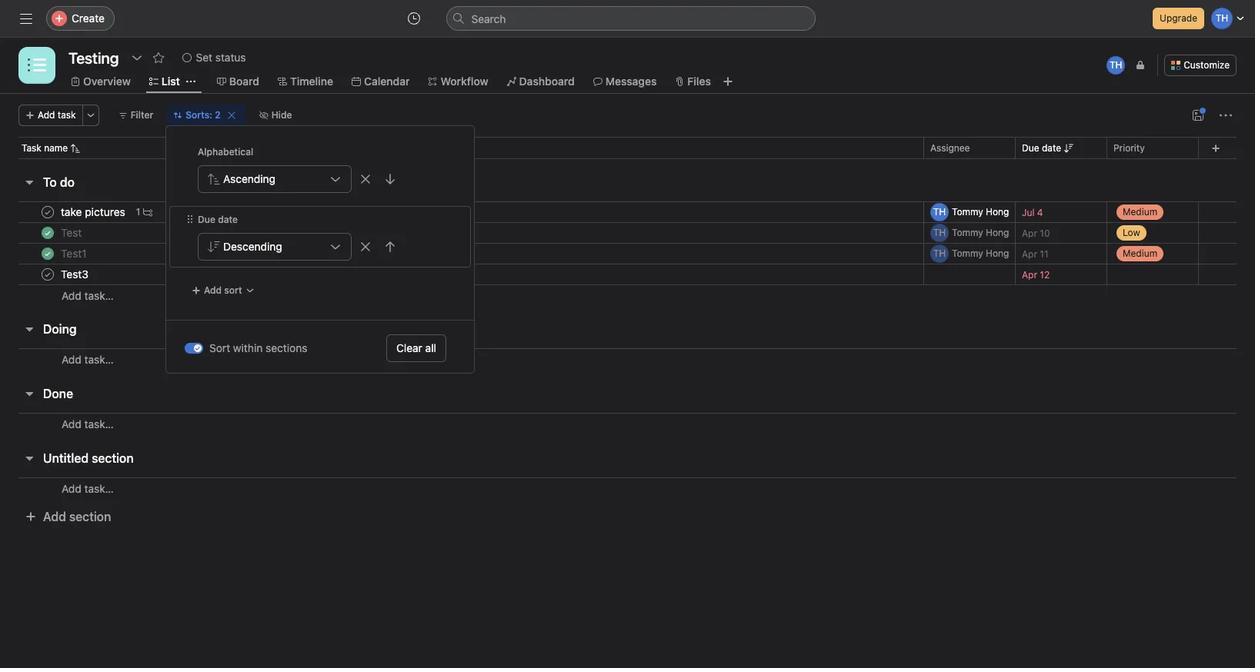 Task type: describe. For each thing, give the bounding box(es) containing it.
hong for jul 4
[[986, 206, 1009, 218]]

save options image
[[1192, 109, 1205, 122]]

status
[[215, 51, 246, 64]]

task… for 4th the add task… button from the bottom
[[84, 289, 114, 302]]

collapse task list for this section image for done
[[23, 388, 35, 400]]

descending button
[[198, 233, 352, 261]]

list image
[[28, 56, 46, 75]]

add task
[[38, 109, 76, 121]]

overview link
[[71, 73, 131, 90]]

set status
[[196, 51, 246, 64]]

task… for fourth the add task… button from the top
[[84, 483, 114, 496]]

untitled section
[[43, 452, 134, 466]]

medium for jul 4
[[1123, 206, 1158, 218]]

customize
[[1184, 59, 1230, 71]]

sorts:
[[186, 109, 212, 121]]

clear all button
[[386, 335, 446, 363]]

medium button
[[1108, 199, 1198, 226]]

Search tasks, projects, and more text field
[[446, 6, 815, 31]]

date inside 'dialog'
[[218, 214, 238, 226]]

collapse task list for this section image for to do
[[23, 176, 35, 189]]

0 vertical spatial due
[[1022, 142, 1040, 154]]

filter
[[131, 109, 153, 121]]

4 add task… row from the top
[[0, 478, 1255, 507]]

apr for apr 10
[[1022, 227, 1038, 239]]

add a task to this section image for doing
[[84, 323, 97, 336]]

ascending button
[[198, 165, 352, 193]]

add section button
[[18, 503, 117, 531]]

add a task to this section image for to do
[[82, 176, 95, 189]]

completed checkbox for jul 4
[[38, 203, 57, 222]]

tommy for jul 4
[[952, 206, 983, 218]]

hong for apr 11
[[986, 248, 1009, 259]]

test3 cell
[[0, 264, 924, 286]]

alphabetical
[[198, 146, 253, 158]]

task
[[22, 142, 41, 154]]

assignee
[[931, 142, 970, 154]]

due date inside 'dialog'
[[198, 214, 238, 226]]

Test text field
[[58, 226, 86, 241]]

sort within sections switch
[[185, 343, 203, 354]]

list
[[162, 75, 180, 88]]

all
[[425, 342, 436, 355]]

1 add task… button from the top
[[62, 287, 114, 304]]

timeline
[[290, 75, 333, 88]]

sorts: 2 button
[[166, 105, 246, 126]]

apr for apr 12
[[1022, 269, 1038, 281]]

0 horizontal spatial due
[[198, 214, 216, 226]]

test1 cell
[[0, 243, 924, 265]]

move up image
[[384, 241, 396, 253]]

dialog containing ascending
[[166, 126, 474, 373]]

add down doing
[[62, 353, 81, 366]]

collapse task list for this section image for untitled section
[[23, 453, 35, 465]]

apr 11
[[1022, 248, 1049, 260]]

apr for apr 11
[[1022, 248, 1038, 260]]

Test3 text field
[[58, 267, 93, 282]]

th for jul 4
[[933, 206, 946, 218]]

files
[[688, 75, 711, 88]]

completed image for apr 12
[[38, 266, 57, 284]]

row containing assignee
[[0, 137, 1255, 165]]

done button
[[43, 380, 73, 408]]

2 add task… from the top
[[62, 353, 114, 366]]

clear all
[[396, 342, 436, 355]]

0 horizontal spatial more actions image
[[86, 111, 95, 120]]

done
[[43, 387, 73, 401]]

clear image
[[227, 111, 236, 120]]

calendar link
[[352, 73, 410, 90]]

apr 12
[[1022, 269, 1050, 281]]

list link
[[149, 73, 180, 90]]

within
[[233, 342, 263, 355]]

1 button
[[133, 205, 156, 220]]

task… for 3rd the add task… button
[[84, 418, 114, 431]]

history image
[[408, 12, 420, 25]]

tommy hong for apr 10
[[952, 227, 1009, 239]]

tab actions image
[[186, 77, 195, 86]]

show options image
[[130, 52, 143, 64]]

remove image
[[359, 241, 372, 253]]

completed image for apr 10
[[38, 224, 57, 242]]

1
[[136, 206, 140, 218]]

collapse task list for this section image for doing
[[23, 323, 35, 336]]

4 add task… button from the top
[[62, 481, 114, 498]]

th inside button
[[1110, 59, 1123, 71]]

to do button
[[43, 169, 75, 196]]

overview
[[83, 75, 131, 88]]

add sort button
[[185, 280, 261, 302]]

clear
[[396, 342, 422, 355]]

descending group
[[198, 233, 455, 261]]

sort
[[209, 342, 230, 355]]

jul
[[1022, 207, 1035, 218]]

1 horizontal spatial more actions image
[[1220, 109, 1232, 122]]

untitled
[[43, 452, 89, 466]]

task
[[58, 109, 76, 121]]

medium button
[[1108, 240, 1198, 268]]

completed checkbox for apr 11
[[38, 245, 57, 263]]

completed checkbox for apr 10
[[38, 224, 57, 242]]

do
[[60, 175, 75, 189]]



Task type: locate. For each thing, give the bounding box(es) containing it.
descending
[[223, 240, 282, 253]]

1 vertical spatial hong
[[986, 227, 1009, 239]]

collapse task list for this section image left 'done' button
[[23, 388, 35, 400]]

add task… button down doing
[[62, 352, 114, 369]]

1 medium from the top
[[1123, 206, 1158, 218]]

test cell
[[0, 222, 924, 244]]

task… inside header to do tree grid
[[84, 289, 114, 302]]

2 collapse task list for this section image from the top
[[23, 323, 35, 336]]

add
[[38, 109, 55, 121], [204, 285, 222, 296], [62, 289, 81, 302], [62, 353, 81, 366], [62, 418, 81, 431], [62, 483, 81, 496], [43, 510, 66, 524]]

add inside add sort popup button
[[204, 285, 222, 296]]

add task… button up untitled section button
[[62, 416, 114, 433]]

doing button
[[43, 316, 77, 343]]

completed checkbox left test1 text box
[[38, 245, 57, 263]]

None text field
[[65, 44, 123, 72]]

1 vertical spatial section
[[69, 510, 111, 524]]

completed image
[[38, 224, 57, 242], [38, 245, 57, 263]]

tommy hong for apr 11
[[952, 248, 1009, 259]]

1 collapse task list for this section image from the top
[[23, 176, 35, 189]]

to
[[43, 175, 57, 189]]

add down 'done' button
[[62, 418, 81, 431]]

2 apr from the top
[[1022, 248, 1038, 260]]

medium up low
[[1123, 206, 1158, 218]]

add left sort
[[204, 285, 222, 296]]

4 task… from the top
[[84, 483, 114, 496]]

move down image
[[384, 173, 396, 185]]

dashboard link
[[507, 73, 575, 90]]

1 vertical spatial tommy
[[952, 227, 983, 239]]

jul 4
[[1022, 207, 1043, 218]]

—
[[1117, 270, 1124, 279]]

timeline link
[[278, 73, 333, 90]]

2 medium from the top
[[1123, 248, 1158, 259]]

1 horizontal spatial date
[[1042, 142, 1061, 154]]

2 collapse task list for this section image from the top
[[23, 453, 35, 465]]

2 hong from the top
[[986, 227, 1009, 239]]

hong left apr 11
[[986, 248, 1009, 259]]

3 task… from the top
[[84, 418, 114, 431]]

remove image
[[359, 173, 372, 185]]

hong
[[986, 206, 1009, 218], [986, 227, 1009, 239], [986, 248, 1009, 259]]

add task… down test3 "text field"
[[62, 289, 114, 302]]

2 vertical spatial apr
[[1022, 269, 1038, 281]]

sort
[[224, 285, 242, 296]]

untitled section button
[[43, 445, 134, 473]]

filter button
[[111, 105, 160, 126]]

take pictures cell
[[0, 202, 924, 223]]

name
[[44, 142, 68, 154]]

1 completed checkbox from the top
[[38, 245, 57, 263]]

1 vertical spatial completed image
[[38, 245, 57, 263]]

date left descending image
[[1042, 142, 1061, 154]]

1 vertical spatial completed image
[[38, 266, 57, 284]]

section inside button
[[92, 452, 134, 466]]

completed checkbox inside the take pictures cell
[[38, 203, 57, 222]]

2 completed checkbox from the top
[[38, 266, 57, 284]]

add task… button
[[62, 287, 114, 304], [62, 352, 114, 369], [62, 416, 114, 433], [62, 481, 114, 498]]

row
[[0, 137, 1255, 165], [18, 158, 1237, 159], [0, 199, 1255, 226], [0, 219, 1255, 247], [0, 240, 1255, 268]]

board link
[[217, 73, 259, 90]]

due
[[1022, 142, 1040, 154], [198, 214, 216, 226]]

add down untitled at bottom
[[43, 510, 66, 524]]

sort within sections
[[209, 342, 307, 355]]

date
[[1042, 142, 1061, 154], [218, 214, 238, 226]]

2 vertical spatial tommy
[[952, 248, 983, 259]]

2 vertical spatial hong
[[986, 248, 1009, 259]]

tommy for apr 11
[[952, 248, 983, 259]]

11
[[1040, 248, 1049, 260]]

sections
[[266, 342, 307, 355]]

0 vertical spatial completed checkbox
[[38, 203, 57, 222]]

1 horizontal spatial due
[[1022, 142, 1040, 154]]

add tab image
[[722, 75, 734, 88]]

0 vertical spatial tommy
[[952, 206, 983, 218]]

completed checkbox inside test1 cell
[[38, 245, 57, 263]]

collapse task list for this section image left to
[[23, 176, 35, 189]]

add task… up add section at the bottom of the page
[[62, 483, 114, 496]]

section
[[92, 452, 134, 466], [69, 510, 111, 524]]

1 vertical spatial medium
[[1123, 248, 1158, 259]]

section right untitled at bottom
[[92, 452, 134, 466]]

1 vertical spatial add a task to this section image
[[84, 323, 97, 336]]

date up descending
[[218, 214, 238, 226]]

collapse task list for this section image
[[23, 388, 35, 400], [23, 453, 35, 465]]

tommy hong left jul
[[952, 206, 1009, 218]]

0 vertical spatial section
[[92, 452, 134, 466]]

4
[[1037, 207, 1043, 218]]

— button
[[1108, 261, 1198, 289]]

add inside add task button
[[38, 109, 55, 121]]

upgrade button
[[1153, 8, 1205, 29]]

workflow
[[441, 75, 488, 88]]

add inside header to do tree grid
[[62, 289, 81, 302]]

apr left 10
[[1022, 227, 1038, 239]]

tommy left jul
[[952, 206, 983, 218]]

dialog
[[166, 126, 474, 373]]

create button
[[46, 6, 115, 31]]

completed checkbox inside test3 "cell"
[[38, 266, 57, 284]]

2 vertical spatial tommy hong
[[952, 248, 1009, 259]]

0 horizontal spatial due date
[[198, 214, 238, 226]]

2 completed image from the top
[[38, 266, 57, 284]]

0 vertical spatial completed image
[[38, 224, 57, 242]]

add a task to this section image
[[82, 176, 95, 189], [84, 323, 97, 336]]

hong for apr 10
[[986, 227, 1009, 239]]

3 add task… from the top
[[62, 418, 114, 431]]

medium for apr 11
[[1123, 248, 1158, 259]]

2 add task… button from the top
[[62, 352, 114, 369]]

1 add task… row from the top
[[0, 285, 1255, 306]]

1 vertical spatial completed checkbox
[[38, 224, 57, 242]]

2 task… from the top
[[84, 353, 114, 366]]

customize button
[[1165, 55, 1237, 76]]

workflow link
[[428, 73, 488, 90]]

completed checkbox down to
[[38, 203, 57, 222]]

1 vertical spatial date
[[218, 214, 238, 226]]

add task… down doing
[[62, 353, 114, 366]]

tommy for apr 10
[[952, 227, 983, 239]]

row containing 1
[[0, 199, 1255, 226]]

more actions image right task
[[86, 111, 95, 120]]

add left task
[[38, 109, 55, 121]]

ascending
[[223, 172, 276, 185]]

completed checkbox left test text field
[[38, 224, 57, 242]]

3 add task… row from the top
[[0, 413, 1255, 443]]

1 hong from the top
[[986, 206, 1009, 218]]

1 apr from the top
[[1022, 227, 1038, 239]]

0 vertical spatial medium
[[1123, 206, 1158, 218]]

low
[[1123, 227, 1140, 239]]

0 vertical spatial collapse task list for this section image
[[23, 388, 35, 400]]

0 vertical spatial apr
[[1022, 227, 1038, 239]]

completed image down to
[[38, 203, 57, 222]]

dashboard
[[519, 75, 575, 88]]

due date left descending image
[[1022, 142, 1061, 154]]

add section
[[43, 510, 111, 524]]

2 add task… row from the top
[[0, 349, 1255, 378]]

completed image inside test cell
[[38, 224, 57, 242]]

sorts: 2
[[186, 109, 221, 121]]

0 vertical spatial hong
[[986, 206, 1009, 218]]

medium down low
[[1123, 248, 1158, 259]]

1 tommy from the top
[[952, 206, 983, 218]]

tommy left apr 10
[[952, 227, 983, 239]]

add field image
[[1211, 144, 1221, 153]]

add a task to this section image right the do
[[82, 176, 95, 189]]

take pictures text field
[[58, 205, 130, 220]]

messages link
[[593, 73, 657, 90]]

add task… up untitled section button
[[62, 418, 114, 431]]

add to starred image
[[152, 52, 164, 64]]

more actions image right save options icon
[[1220, 109, 1232, 122]]

1 vertical spatial tommy hong
[[952, 227, 1009, 239]]

10
[[1040, 227, 1050, 239]]

completed checkbox for apr 12
[[38, 266, 57, 284]]

medium inside dropdown button
[[1123, 206, 1158, 218]]

medium inside popup button
[[1123, 248, 1158, 259]]

Completed checkbox
[[38, 245, 57, 263], [38, 266, 57, 284]]

add a task to this section image right doing
[[84, 323, 97, 336]]

tommy
[[952, 206, 983, 218], [952, 227, 983, 239], [952, 248, 983, 259]]

low button
[[1108, 219, 1198, 247]]

calendar
[[364, 75, 410, 88]]

expand sidebar image
[[20, 12, 32, 25]]

3 add task… button from the top
[[62, 416, 114, 433]]

hide
[[271, 109, 292, 121]]

due date up descending
[[198, 214, 238, 226]]

apr 12 row
[[0, 261, 1255, 289]]

4 add task… from the top
[[62, 483, 114, 496]]

completed checkbox inside test cell
[[38, 224, 57, 242]]

completed image for apr 11
[[38, 245, 57, 263]]

tommy hong left apr 10
[[952, 227, 1009, 239]]

due date
[[1022, 142, 1061, 154], [198, 214, 238, 226]]

section inside button
[[69, 510, 111, 524]]

add up add section button
[[62, 483, 81, 496]]

1 task… from the top
[[84, 289, 114, 302]]

add task… button down test3 "text field"
[[62, 287, 114, 304]]

1 vertical spatial apr
[[1022, 248, 1038, 260]]

0 vertical spatial due date
[[1022, 142, 1061, 154]]

add task button
[[18, 105, 83, 126]]

section for add section
[[69, 510, 111, 524]]

add task…
[[62, 289, 114, 302], [62, 353, 114, 366], [62, 418, 114, 431], [62, 483, 114, 496]]

1 completed checkbox from the top
[[38, 203, 57, 222]]

0 vertical spatial completed checkbox
[[38, 245, 57, 263]]

Test1 text field
[[58, 246, 91, 262]]

2 completed image from the top
[[38, 245, 57, 263]]

collapse task list for this section image left untitled at bottom
[[23, 453, 35, 465]]

3 hong from the top
[[986, 248, 1009, 259]]

add task… inside header to do tree grid
[[62, 289, 114, 302]]

th for apr 11
[[933, 248, 946, 259]]

add down test3 "text field"
[[62, 289, 81, 302]]

hong left apr 10
[[986, 227, 1009, 239]]

due right 1 button
[[198, 214, 216, 226]]

create
[[72, 12, 105, 25]]

to do
[[43, 175, 75, 189]]

collapse task list for this section image
[[23, 176, 35, 189], [23, 323, 35, 336]]

board
[[229, 75, 259, 88]]

ascending image
[[71, 144, 80, 153]]

section for untitled section
[[92, 452, 134, 466]]

th for apr 10
[[933, 227, 946, 239]]

priority
[[1114, 142, 1145, 154]]

task name
[[22, 142, 68, 154]]

1 add task… from the top
[[62, 289, 114, 302]]

manage members image
[[1136, 61, 1145, 70]]

task…
[[84, 289, 114, 302], [84, 353, 114, 366], [84, 418, 114, 431], [84, 483, 114, 496]]

Completed checkbox
[[38, 203, 57, 222], [38, 224, 57, 242]]

set status button
[[175, 47, 253, 69]]

add task… button up add section at the bottom of the page
[[62, 481, 114, 498]]

1 vertical spatial due date
[[198, 214, 238, 226]]

0 vertical spatial date
[[1042, 142, 1061, 154]]

3 apr from the top
[[1022, 269, 1038, 281]]

1 tommy hong from the top
[[952, 206, 1009, 218]]

descending image
[[1065, 144, 1074, 153]]

completed checkbox left test3 "text field"
[[38, 266, 57, 284]]

1 collapse task list for this section image from the top
[[23, 388, 35, 400]]

hide button
[[252, 105, 299, 126]]

1 vertical spatial completed checkbox
[[38, 266, 57, 284]]

more actions image
[[1220, 109, 1232, 122], [86, 111, 95, 120]]

apr left 11
[[1022, 248, 1038, 260]]

add sort
[[204, 285, 242, 296]]

collapse task list for this section image left doing
[[23, 323, 35, 336]]

2 completed checkbox from the top
[[38, 224, 57, 242]]

apr left 12
[[1022, 269, 1038, 281]]

0 horizontal spatial date
[[218, 214, 238, 226]]

2 tommy hong from the top
[[952, 227, 1009, 239]]

apr 10
[[1022, 227, 1050, 239]]

completed image inside the take pictures cell
[[38, 203, 57, 222]]

completed image for jul 4
[[38, 203, 57, 222]]

2 tommy from the top
[[952, 227, 983, 239]]

messages
[[606, 75, 657, 88]]

completed image left test1 text box
[[38, 245, 57, 263]]

tommy left apr 11
[[952, 248, 983, 259]]

completed image left test text field
[[38, 224, 57, 242]]

1 horizontal spatial due date
[[1022, 142, 1061, 154]]

apr
[[1022, 227, 1038, 239], [1022, 248, 1038, 260], [1022, 269, 1038, 281]]

section down untitled section
[[69, 510, 111, 524]]

1 vertical spatial collapse task list for this section image
[[23, 323, 35, 336]]

due left descending image
[[1022, 142, 1040, 154]]

2
[[215, 109, 221, 121]]

set
[[196, 51, 213, 64]]

doing
[[43, 322, 77, 336]]

0 vertical spatial completed image
[[38, 203, 57, 222]]

tommy hong
[[952, 206, 1009, 218], [952, 227, 1009, 239], [952, 248, 1009, 259]]

tommy hong for jul 4
[[952, 206, 1009, 218]]

tommy hong left apr 11
[[952, 248, 1009, 259]]

completed image inside test3 "cell"
[[38, 266, 57, 284]]

th button
[[1105, 55, 1127, 76]]

date inside row
[[1042, 142, 1061, 154]]

3 tommy hong from the top
[[952, 248, 1009, 259]]

0 vertical spatial collapse task list for this section image
[[23, 176, 35, 189]]

medium
[[1123, 206, 1158, 218], [1123, 248, 1158, 259]]

apr inside row
[[1022, 269, 1038, 281]]

add task… row
[[0, 285, 1255, 306], [0, 349, 1255, 378], [0, 413, 1255, 443], [0, 478, 1255, 507]]

completed image left test3 "text field"
[[38, 266, 57, 284]]

3 tommy from the top
[[952, 248, 983, 259]]

1 completed image from the top
[[38, 224, 57, 242]]

0 vertical spatial add a task to this section image
[[82, 176, 95, 189]]

hong left jul
[[986, 206, 1009, 218]]

ascending group
[[198, 165, 455, 193]]

12
[[1040, 269, 1050, 281]]

header to do tree grid
[[0, 199, 1255, 306]]

1 vertical spatial collapse task list for this section image
[[23, 453, 35, 465]]

completed image inside test1 cell
[[38, 245, 57, 263]]

1 vertical spatial due
[[198, 214, 216, 226]]

add inside add section button
[[43, 510, 66, 524]]

files link
[[675, 73, 711, 90]]

0 vertical spatial tommy hong
[[952, 206, 1009, 218]]

1 completed image from the top
[[38, 203, 57, 222]]

upgrade
[[1160, 12, 1198, 24]]

completed image
[[38, 203, 57, 222], [38, 266, 57, 284]]

task… for 2nd the add task… button from the top of the page
[[84, 353, 114, 366]]



Task type: vqa. For each thing, say whether or not it's contained in the screenshot.
Completed icon inside the Test3 cell
yes



